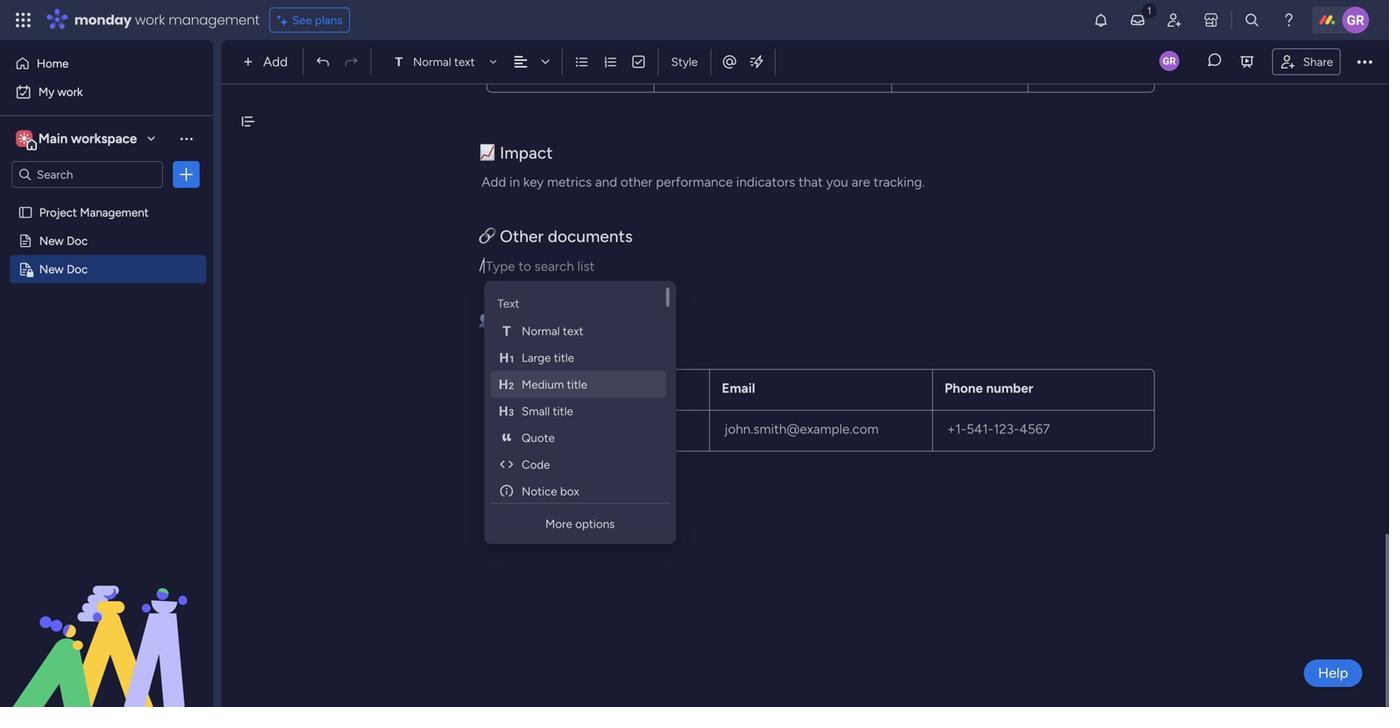 Task type: locate. For each thing, give the bounding box(es) containing it.
list box containing project management
[[0, 195, 213, 509]]

large title image
[[498, 350, 515, 366]]

1 new from the top
[[39, 234, 64, 248]]

notifications image
[[1093, 12, 1109, 28]]

my work link
[[10, 79, 203, 105]]

menu image left large title icon
[[453, 364, 465, 378]]

1 vertical spatial new doc
[[39, 262, 88, 277]]

list box
[[0, 195, 213, 509]]

code menu item
[[491, 452, 666, 478]]

project
[[39, 206, 77, 220]]

1 vertical spatial doc
[[67, 262, 88, 277]]

menu image
[[453, 313, 465, 327]]

0 vertical spatial doc
[[67, 234, 88, 248]]

🔗 other documents
[[479, 226, 633, 246]]

title
[[554, 351, 574, 365], [567, 378, 587, 392], [553, 404, 573, 419]]

1 horizontal spatial normal text
[[522, 324, 584, 338]]

0 vertical spatial normal text
[[413, 55, 475, 69]]

option
[[0, 198, 213, 201]]

my work
[[38, 85, 83, 99]]

1 vertical spatial normal
[[522, 324, 560, 338]]

normal text menu item
[[491, 318, 666, 345]]

1 vertical spatial menu image
[[453, 476, 465, 489]]

🔗
[[479, 226, 496, 246]]

dynamic values image
[[748, 53, 765, 70]]

0 vertical spatial new doc
[[39, 234, 88, 248]]

public board image
[[18, 233, 33, 249]]

new doc
[[39, 234, 88, 248], [39, 262, 88, 277]]

board activity image
[[1160, 51, 1180, 71]]

normal
[[413, 55, 451, 69], [522, 324, 560, 338]]

0 vertical spatial work
[[135, 10, 165, 29]]

work right my
[[57, 85, 83, 99]]

new right public board image
[[39, 234, 64, 248]]

large title menu item
[[491, 345, 666, 371]]

normal text
[[413, 55, 475, 69], [522, 324, 584, 338]]

0 horizontal spatial work
[[57, 85, 83, 99]]

add items menu menu
[[491, 288, 666, 708]]

title up small title menu item
[[567, 378, 587, 392]]

monday
[[74, 10, 132, 29]]

0 vertical spatial new
[[39, 234, 64, 248]]

other
[[500, 226, 544, 246]]

title for medium title
[[567, 378, 587, 392]]

/ type to search list
[[479, 258, 595, 274]]

lottie animation image
[[0, 539, 213, 708]]

monday work management
[[74, 10, 260, 29]]

impact
[[500, 143, 553, 163]]

workspace image
[[18, 129, 30, 148]]

1 vertical spatial new
[[39, 262, 64, 277]]

work inside option
[[57, 85, 83, 99]]

menu image left notice box image
[[453, 476, 465, 489]]

home option
[[10, 50, 203, 77]]

1 vertical spatial text
[[563, 324, 584, 338]]

0 vertical spatial normal
[[413, 55, 451, 69]]

0 vertical spatial title
[[554, 351, 574, 365]]

plans
[[315, 13, 343, 27]]

title right small
[[553, 404, 573, 419]]

workspace options image
[[178, 130, 195, 147]]

add
[[263, 54, 288, 70]]

work
[[135, 10, 165, 29], [57, 85, 83, 99]]

v2 ellipsis image
[[1358, 51, 1373, 73]]

doc
[[67, 234, 88, 248], [67, 262, 88, 277]]

👥
[[479, 310, 496, 330]]

workspace image
[[16, 129, 33, 148]]

1 new doc from the top
[[39, 234, 88, 248]]

doc down project management
[[67, 234, 88, 248]]

private board image
[[18, 262, 33, 277]]

new
[[39, 234, 64, 248], [39, 262, 64, 277]]

number
[[986, 380, 1034, 396]]

new doc right private board icon
[[39, 262, 88, 277]]

2 new from the top
[[39, 262, 64, 277]]

1 horizontal spatial text
[[563, 324, 584, 338]]

1 horizontal spatial work
[[135, 10, 165, 29]]

0 vertical spatial menu image
[[453, 364, 465, 378]]

title for large title
[[554, 351, 574, 365]]

2 vertical spatial title
[[553, 404, 573, 419]]

1 vertical spatial title
[[567, 378, 587, 392]]

documents
[[548, 226, 633, 246]]

📈 impact
[[479, 143, 553, 163]]

small title
[[522, 404, 573, 419]]

home
[[37, 56, 69, 71]]

0 vertical spatial text
[[454, 55, 475, 69]]

name
[[499, 380, 536, 396]]

see plans
[[292, 13, 343, 27]]

new doc down project
[[39, 234, 88, 248]]

type
[[486, 258, 515, 274]]

/
[[479, 258, 484, 274]]

title right large
[[554, 351, 574, 365]]

contacts
[[500, 310, 569, 330]]

normal text inside menu item
[[522, 324, 584, 338]]

help
[[1318, 665, 1348, 682]]

share button
[[1272, 48, 1341, 75]]

main
[[38, 131, 68, 147]]

doc right private board icon
[[67, 262, 88, 277]]

large title
[[522, 351, 574, 365]]

new right private board icon
[[39, 262, 64, 277]]

2 doc from the top
[[67, 262, 88, 277]]

search
[[535, 258, 574, 274]]

quote menu item
[[491, 425, 666, 452]]

monday marketplace image
[[1203, 12, 1220, 28]]

text
[[454, 55, 475, 69], [563, 324, 584, 338]]

management
[[169, 10, 260, 29]]

update feed image
[[1130, 12, 1146, 28]]

home link
[[10, 50, 203, 77]]

1 image
[[1142, 1, 1157, 20]]

box
[[560, 485, 579, 499]]

1 doc from the top
[[67, 234, 88, 248]]

0 horizontal spatial normal text
[[413, 55, 475, 69]]

menu image
[[453, 364, 465, 378], [453, 476, 465, 489]]

see
[[292, 13, 312, 27]]

0 horizontal spatial text
[[454, 55, 475, 69]]

work right 'monday'
[[135, 10, 165, 29]]

doc for public board image
[[67, 234, 88, 248]]

0 horizontal spatial normal
[[413, 55, 451, 69]]

project management
[[39, 206, 149, 220]]

medium title
[[522, 378, 587, 392]]

1 horizontal spatial normal
[[522, 324, 560, 338]]

new for public board image
[[39, 234, 64, 248]]

medium
[[522, 378, 564, 392]]

new for private board icon
[[39, 262, 64, 277]]

quote image
[[498, 430, 515, 447]]

2 new doc from the top
[[39, 262, 88, 277]]

more options
[[545, 517, 615, 531]]

style
[[671, 55, 698, 69]]

options image
[[178, 166, 195, 183]]

1 vertical spatial work
[[57, 85, 83, 99]]

1 vertical spatial normal text
[[522, 324, 584, 338]]

new doc for private board icon
[[39, 262, 88, 277]]



Task type: vqa. For each thing, say whether or not it's contained in the screenshot.
Login with Google element
no



Task type: describe. For each thing, give the bounding box(es) containing it.
mention image
[[721, 53, 738, 70]]

notice
[[522, 485, 557, 499]]

phone number
[[945, 380, 1034, 396]]

code
[[522, 458, 550, 472]]

workspace
[[71, 131, 137, 147]]

small
[[522, 404, 550, 419]]

2 menu image from the top
[[453, 476, 465, 489]]

doc for private board icon
[[67, 262, 88, 277]]

options
[[575, 517, 615, 531]]

code image
[[498, 457, 515, 473]]

see plans button
[[270, 8, 350, 33]]

medium title menu item
[[491, 371, 666, 398]]

style button
[[664, 48, 706, 76]]

undo ⌘+z image
[[315, 54, 330, 69]]

1 menu image from the top
[[453, 364, 465, 378]]

help image
[[1281, 12, 1297, 28]]

main workspace button
[[12, 124, 163, 153]]

normal inside menu item
[[522, 324, 560, 338]]

search everything image
[[1244, 12, 1261, 28]]

workspace selection element
[[16, 129, 140, 150]]

👥 contacts
[[479, 310, 569, 330]]

email
[[722, 380, 755, 396]]

📈
[[479, 143, 496, 163]]

medium title image
[[498, 376, 515, 393]]

small title image
[[498, 403, 515, 420]]

my work option
[[10, 79, 203, 105]]

notice box menu item
[[491, 478, 666, 505]]

title for small title
[[553, 404, 573, 419]]

notice box
[[522, 485, 579, 499]]

Search in workspace field
[[35, 165, 140, 184]]

work for monday
[[135, 10, 165, 29]]

text
[[498, 297, 520, 311]]

lottie animation element
[[0, 539, 213, 708]]

greg robinson image
[[1343, 7, 1369, 33]]

public board image
[[18, 205, 33, 221]]

work for my
[[57, 85, 83, 99]]

numbered list image
[[603, 54, 618, 69]]

normal text image
[[498, 323, 515, 340]]

select product image
[[15, 12, 32, 28]]

add button
[[236, 48, 298, 75]]

invite members image
[[1166, 12, 1183, 28]]

more
[[545, 517, 573, 531]]

text inside normal text menu item
[[563, 324, 584, 338]]

quote
[[522, 431, 555, 445]]

share
[[1303, 55, 1333, 69]]

checklist image
[[631, 54, 646, 69]]

list
[[577, 258, 595, 274]]

more options button
[[491, 511, 670, 538]]

main workspace
[[38, 131, 137, 147]]

help button
[[1304, 660, 1363, 688]]

small title menu item
[[491, 398, 666, 425]]

management
[[80, 206, 149, 220]]

to
[[519, 258, 531, 274]]

new doc for public board image
[[39, 234, 88, 248]]

large
[[522, 351, 551, 365]]

bulleted list image
[[574, 54, 589, 69]]

notice box image
[[498, 483, 515, 500]]

phone
[[945, 380, 983, 396]]

my
[[38, 85, 54, 99]]



